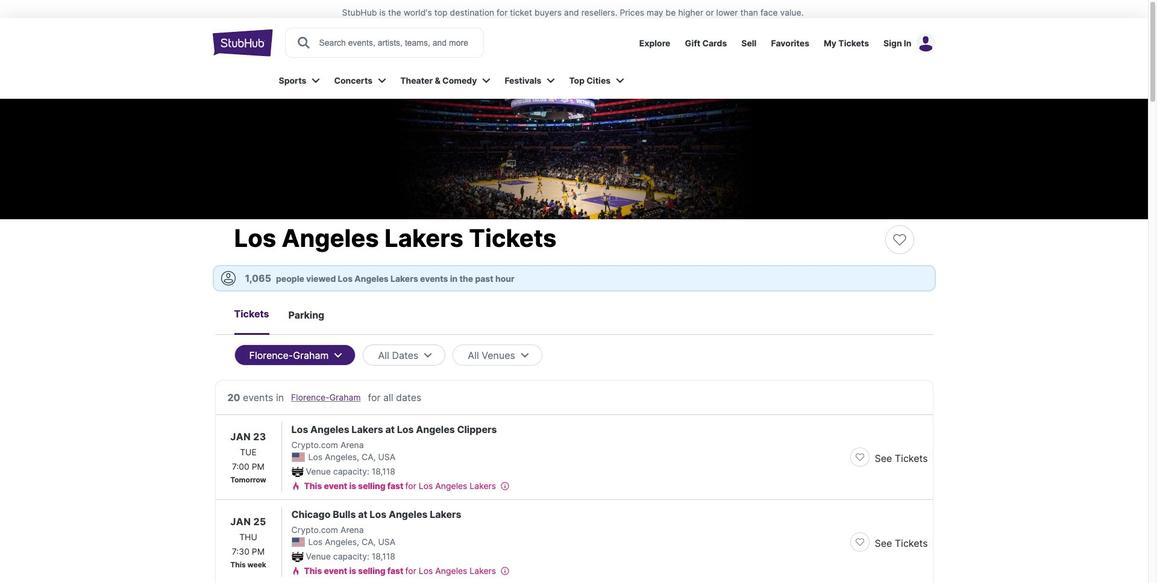 Task type: locate. For each thing, give the bounding box(es) containing it.
us national flag image
[[292, 538, 305, 548]]

1 vertical spatial tooltip image
[[501, 567, 510, 577]]

Search events, artists, teams, and more field
[[318, 36, 473, 49]]

0 vertical spatial tooltip image
[[501, 482, 510, 492]]

1 tooltip image from the top
[[501, 482, 510, 492]]

tooltip image
[[501, 482, 510, 492], [501, 567, 510, 577]]

2 tooltip image from the top
[[501, 567, 510, 577]]

us national flag image
[[292, 453, 305, 462]]



Task type: describe. For each thing, give the bounding box(es) containing it.
tooltip image for us national flag icon
[[501, 482, 510, 492]]

stubhub image
[[213, 28, 273, 58]]

tooltip image for us national flag image
[[501, 567, 510, 577]]



Task type: vqa. For each thing, say whether or not it's contained in the screenshot.
Every order is 100% guaranteed
no



